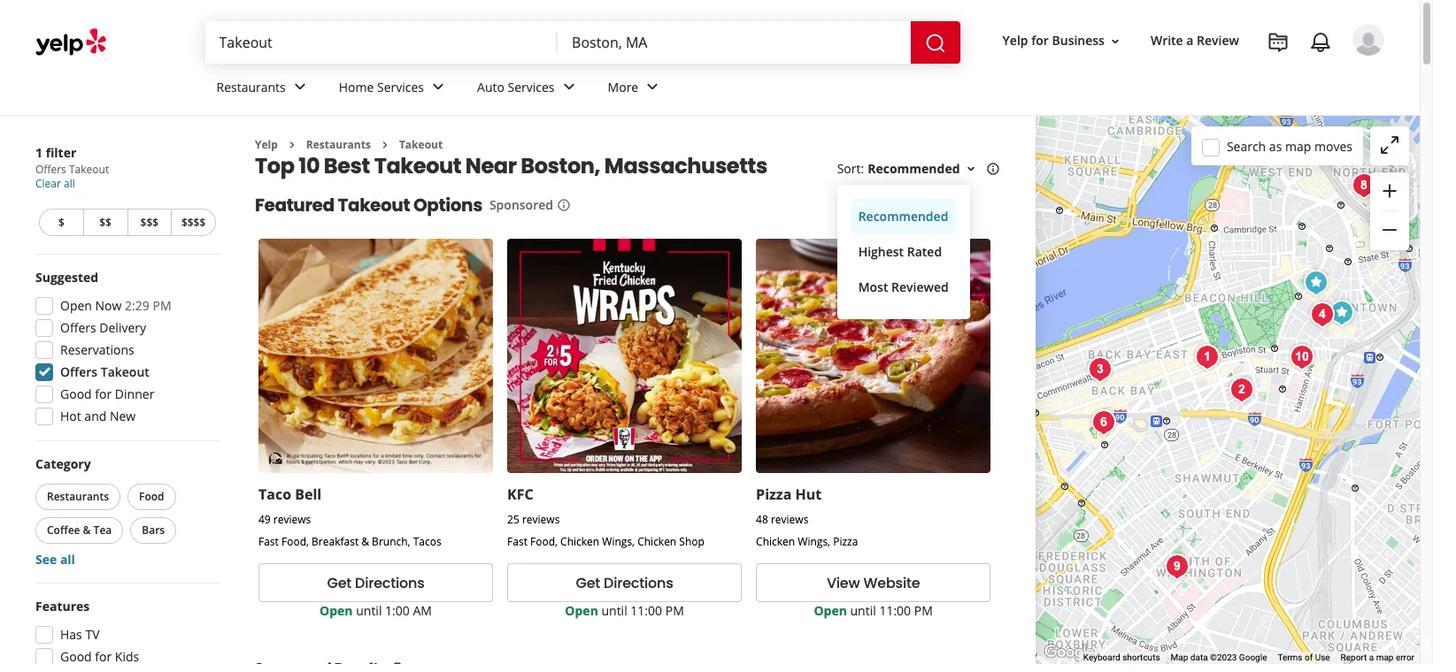 Task type: locate. For each thing, give the bounding box(es) containing it.
0 horizontal spatial pm
[[153, 297, 171, 314]]

1 horizontal spatial chicken
[[637, 535, 677, 550]]

pm inside group
[[153, 297, 171, 314]]

2 11:00 from the left
[[879, 603, 911, 620]]

none field up home services
[[219, 33, 544, 52]]

1 horizontal spatial &
[[361, 535, 369, 550]]

recommended for recommended popup button
[[868, 161, 960, 177]]

24 chevron down v2 image left the home at the top of the page
[[289, 76, 310, 98]]

a inside 'link'
[[1186, 32, 1194, 49]]

directions down the kfc 25 reviews fast food, chicken wings, chicken shop
[[604, 574, 673, 594]]

0 horizontal spatial services
[[377, 78, 424, 95]]

services
[[377, 78, 424, 95], [508, 78, 555, 95]]

1 horizontal spatial none field
[[572, 33, 896, 52]]

offers for offers delivery
[[60, 320, 96, 336]]

10
[[299, 152, 320, 181]]

1 horizontal spatial 11:00
[[879, 603, 911, 620]]

none field find
[[219, 33, 544, 52]]

2 until from the left
[[601, 603, 627, 620]]

2 wings, from the left
[[798, 535, 830, 550]]

terms of use link
[[1278, 653, 1330, 663]]

2 horizontal spatial reviews
[[771, 513, 809, 528]]

reviews for view
[[771, 513, 809, 528]]

recommended up "highest rated"
[[858, 208, 948, 225]]

notifications image
[[1310, 32, 1331, 53]]

website
[[863, 574, 920, 594]]

1 vertical spatial recommended
[[858, 208, 948, 225]]

get directions link down the kfc 25 reviews fast food, chicken wings, chicken shop
[[507, 564, 742, 603]]

24 chevron down v2 image inside the more link
[[642, 76, 663, 98]]

0 horizontal spatial 16 chevron down v2 image
[[964, 162, 978, 176]]

all inside group
[[60, 551, 75, 568]]

pauli's image
[[1346, 168, 1382, 204]]

16 chevron down v2 image inside yelp for business button
[[1108, 34, 1122, 48]]

0 horizontal spatial for
[[95, 386, 112, 403]]

1 horizontal spatial pm
[[665, 603, 684, 620]]

none field up business categories element
[[572, 33, 896, 52]]

2 horizontal spatial 16 info v2 image
[[986, 162, 1000, 176]]

zoom out image
[[1379, 220, 1400, 241]]

2 horizontal spatial 24 chevron down v2 image
[[642, 76, 663, 98]]

hot and new
[[60, 408, 136, 425]]

restaurants link right 16 chevron right v2 icon
[[306, 137, 371, 152]]

google
[[1239, 653, 1267, 663]]

24 chevron down v2 image right auto services
[[558, 76, 579, 98]]

mike & patty's - boston image
[[1224, 373, 1259, 408]]

offers delivery
[[60, 320, 146, 336]]

16 chevron right v2 image
[[378, 138, 392, 152]]

25
[[507, 513, 519, 528]]

0 horizontal spatial get directions
[[327, 574, 424, 594]]

0 vertical spatial restaurants
[[216, 78, 286, 95]]

0 vertical spatial 16 chevron down v2 image
[[1108, 34, 1122, 48]]

1 vertical spatial for
[[95, 386, 112, 403]]

2 horizontal spatial pm
[[914, 603, 933, 620]]

open until 11:00 pm for website
[[814, 603, 933, 620]]

2 directions from the left
[[604, 574, 673, 594]]

group
[[1370, 173, 1409, 251], [30, 269, 220, 431], [32, 456, 220, 569], [30, 598, 220, 665]]

0 horizontal spatial get directions link
[[258, 564, 493, 603]]

1 chicken from the left
[[560, 535, 599, 550]]

map region
[[874, 39, 1433, 665]]

bars button
[[130, 518, 176, 544]]

1 vertical spatial 16 chevron down v2 image
[[964, 162, 978, 176]]

16 chevron right v2 image
[[285, 138, 299, 152]]

directions up 1:00
[[355, 574, 424, 594]]

0 horizontal spatial reviews
[[273, 513, 311, 528]]

for down offers takeout
[[95, 386, 112, 403]]

1 horizontal spatial map
[[1376, 653, 1394, 663]]

reviewed
[[891, 279, 949, 296]]

0 horizontal spatial map
[[1285, 138, 1311, 154]]

0 horizontal spatial fast
[[258, 535, 279, 550]]

more link
[[594, 64, 677, 115]]

wings, down hut in the bottom of the page
[[798, 535, 830, 550]]

1 directions from the left
[[355, 574, 424, 594]]

1 none field from the left
[[219, 33, 544, 52]]

reviews inside "pizza hut 48 reviews chicken wings, pizza"
[[771, 513, 809, 528]]

yelp left 16 chevron right v2 icon
[[255, 137, 278, 152]]

pm down the shop
[[665, 603, 684, 620]]

reviews right 25
[[522, 513, 560, 528]]

3 until from the left
[[850, 603, 876, 620]]

16 info v2 image down boston,
[[557, 198, 571, 213]]

takeout up dinner on the bottom left of the page
[[101, 364, 149, 381]]

2 vertical spatial offers
[[60, 364, 97, 381]]

write a review link
[[1144, 25, 1246, 57]]

24 chevron down v2 image
[[289, 76, 310, 98], [558, 76, 579, 98], [642, 76, 663, 98]]

takeout up options
[[374, 152, 461, 181]]

1 vertical spatial restaurants
[[306, 137, 371, 152]]

1 reviews from the left
[[273, 513, 311, 528]]

24 chevron down v2 image for auto services
[[558, 76, 579, 98]]

None search field
[[205, 21, 964, 64]]

24 chevron down v2 image
[[428, 76, 449, 98]]

0 horizontal spatial food,
[[281, 535, 309, 550]]

2 horizontal spatial restaurants
[[306, 137, 371, 152]]

1 open until 11:00 pm from the left
[[565, 603, 684, 620]]

new
[[110, 408, 136, 425]]

a right "report"
[[1369, 653, 1374, 663]]

directions for kfc
[[604, 574, 673, 594]]

1 horizontal spatial yelp
[[1003, 32, 1028, 49]]

24 chevron down v2 image inside auto services link
[[558, 76, 579, 98]]

2 24 chevron down v2 image from the left
[[558, 76, 579, 98]]

2 horizontal spatial until
[[850, 603, 876, 620]]

takeout link
[[399, 137, 443, 152]]

yelp for business button
[[995, 25, 1129, 57]]

reviews for get
[[273, 513, 311, 528]]

group containing suggested
[[30, 269, 220, 431]]

highest rated button
[[851, 235, 956, 270]]

1
[[35, 144, 42, 161]]

0 vertical spatial map
[[1285, 138, 1311, 154]]

1 horizontal spatial get
[[576, 574, 600, 594]]

get directions link down brunch,
[[258, 564, 493, 603]]

1 vertical spatial map
[[1376, 653, 1394, 663]]

1 horizontal spatial services
[[508, 78, 555, 95]]

1 vertical spatial a
[[1369, 653, 1374, 663]]

most
[[858, 279, 888, 296]]

taco bell 49 reviews fast food, breakfast & brunch, tacos
[[258, 485, 441, 550]]

offers
[[35, 162, 66, 177], [60, 320, 96, 336], [60, 364, 97, 381]]

1 horizontal spatial fast
[[507, 535, 527, 550]]

open inside group
[[60, 297, 92, 314]]

get down breakfast
[[327, 574, 351, 594]]

1 get directions from the left
[[327, 574, 424, 594]]

1 24 chevron down v2 image from the left
[[289, 76, 310, 98]]

3 chicken from the left
[[756, 535, 795, 550]]

fast down 49
[[258, 535, 279, 550]]

2 none field from the left
[[572, 33, 896, 52]]

2 get directions link from the left
[[507, 564, 742, 603]]

dinner
[[115, 386, 154, 403]]

1 fast from the left
[[258, 535, 279, 550]]

fast down 25
[[507, 535, 527, 550]]

services for home services
[[377, 78, 424, 95]]

16 info v2 image right recommended popup button
[[986, 162, 1000, 176]]

0 horizontal spatial directions
[[355, 574, 424, 594]]

all right see at the bottom
[[60, 551, 75, 568]]

pm right 2:29
[[153, 297, 171, 314]]

until for 25
[[601, 603, 627, 620]]

24 chevron down v2 image right more
[[642, 76, 663, 98]]

2 horizontal spatial chicken
[[756, 535, 795, 550]]

map right as
[[1285, 138, 1311, 154]]

2 services from the left
[[508, 78, 555, 95]]

& inside taco bell 49 reviews fast food, breakfast & brunch, tacos
[[361, 535, 369, 550]]

sort:
[[837, 161, 864, 177]]

Find text field
[[219, 33, 544, 52]]

1 vertical spatial 16 info v2 image
[[557, 198, 571, 213]]

get down the kfc 25 reviews fast food, chicken wings, chicken shop
[[576, 574, 600, 594]]

1 horizontal spatial pizza
[[833, 535, 858, 550]]

auto
[[477, 78, 504, 95]]

map data ©2023 google
[[1171, 653, 1267, 663]]

map left error
[[1376, 653, 1394, 663]]

yelp left business in the right top of the page
[[1003, 32, 1028, 49]]

yelp link
[[255, 137, 278, 152]]

open until 11:00 pm for directions
[[565, 603, 684, 620]]

get directions for 25
[[576, 574, 673, 594]]

16 info v2 image
[[986, 162, 1000, 176], [557, 198, 571, 213], [390, 662, 404, 665]]

yelp for business
[[1003, 32, 1105, 49]]

0 horizontal spatial 11:00
[[631, 603, 662, 620]]

0 horizontal spatial none field
[[219, 33, 544, 52]]

3 24 chevron down v2 image from the left
[[642, 76, 663, 98]]

0 horizontal spatial until
[[356, 603, 382, 620]]

0 horizontal spatial a
[[1186, 32, 1194, 49]]

recommended up recommended button
[[868, 161, 960, 177]]

for left business in the right top of the page
[[1031, 32, 1049, 49]]

restaurants up coffee & tea
[[47, 490, 109, 505]]

2 food, from the left
[[530, 535, 558, 550]]

takeout down filter
[[69, 162, 109, 177]]

reviews down taco bell link
[[273, 513, 311, 528]]

rated
[[907, 244, 942, 261]]

write a review
[[1151, 32, 1239, 49]]

1 horizontal spatial until
[[601, 603, 627, 620]]

3 reviews from the left
[[771, 513, 809, 528]]

greco image
[[1082, 352, 1118, 388]]

1 horizontal spatial reviews
[[522, 513, 560, 528]]

offers inside 1 filter offers takeout clear all
[[35, 162, 66, 177]]

None field
[[219, 33, 544, 52], [572, 33, 896, 52]]

offers down filter
[[35, 162, 66, 177]]

moon & flower house -boston image
[[1284, 340, 1320, 375]]

1 horizontal spatial 24 chevron down v2 image
[[558, 76, 579, 98]]

services right auto
[[508, 78, 555, 95]]

pm down website
[[914, 603, 933, 620]]

1 vertical spatial yelp
[[255, 137, 278, 152]]

category
[[35, 456, 91, 473]]

1 vertical spatial all
[[60, 551, 75, 568]]

& inside "button"
[[83, 523, 91, 538]]

options
[[413, 193, 482, 218]]

2 reviews from the left
[[522, 513, 560, 528]]

& left tea
[[83, 523, 91, 538]]

food,
[[281, 535, 309, 550], [530, 535, 558, 550]]

search as map moves
[[1227, 138, 1353, 154]]

1 until from the left
[[356, 603, 382, 620]]

see all button
[[35, 551, 75, 568]]

1 horizontal spatial food,
[[530, 535, 558, 550]]

food, inside taco bell 49 reviews fast food, breakfast & brunch, tacos
[[281, 535, 309, 550]]

restaurants up yelp link
[[216, 78, 286, 95]]

0 vertical spatial yelp
[[1003, 32, 1028, 49]]

0 horizontal spatial get
[[327, 574, 351, 594]]

search image
[[925, 32, 946, 54]]

yelp inside button
[[1003, 32, 1028, 49]]

as
[[1269, 138, 1282, 154]]

get for 25
[[576, 574, 600, 594]]

1 filter offers takeout clear all
[[35, 144, 109, 191]]

1 vertical spatial offers
[[60, 320, 96, 336]]

restaurants link up yelp link
[[202, 64, 325, 115]]

kfc link
[[507, 485, 533, 505]]

until for hut
[[850, 603, 876, 620]]

open
[[60, 297, 92, 314], [320, 603, 353, 620], [565, 603, 598, 620], [814, 603, 847, 620]]

2 open until 11:00 pm from the left
[[814, 603, 933, 620]]

reviews inside the kfc 25 reviews fast food, chicken wings, chicken shop
[[522, 513, 560, 528]]

1 horizontal spatial restaurants
[[216, 78, 286, 95]]

open for kfc
[[565, 603, 598, 620]]

& left brunch,
[[361, 535, 369, 550]]

recommended inside button
[[858, 208, 948, 225]]

projects image
[[1268, 32, 1289, 53]]

$$$$
[[181, 215, 206, 230]]

recommended
[[868, 161, 960, 177], [858, 208, 948, 225]]

pizza up 48
[[756, 485, 792, 505]]

reviews down pizza hut link
[[771, 513, 809, 528]]

subway image
[[1298, 266, 1334, 301]]

2 fast from the left
[[507, 535, 527, 550]]

1 horizontal spatial open until 11:00 pm
[[814, 603, 933, 620]]

1 wings, from the left
[[602, 535, 635, 550]]

restaurants right 16 chevron right v2 icon
[[306, 137, 371, 152]]

0 vertical spatial offers
[[35, 162, 66, 177]]

map
[[1171, 653, 1188, 663]]

keyboard shortcuts button
[[1083, 652, 1160, 665]]

0 vertical spatial a
[[1186, 32, 1194, 49]]

a
[[1186, 32, 1194, 49], [1369, 653, 1374, 663]]

get directions down the kfc 25 reviews fast food, chicken wings, chicken shop
[[576, 574, 673, 594]]

1 horizontal spatial 16 info v2 image
[[557, 198, 571, 213]]

2 vertical spatial restaurants
[[47, 490, 109, 505]]

hot
[[60, 408, 81, 425]]

for inside group
[[95, 386, 112, 403]]

0 horizontal spatial chicken
[[560, 535, 599, 550]]

map for moves
[[1285, 138, 1311, 154]]

get directions up open until 1:00 am at the bottom
[[327, 574, 424, 594]]

wings, left the shop
[[602, 535, 635, 550]]

business categories element
[[202, 64, 1384, 115]]

offers up good
[[60, 364, 97, 381]]

49
[[258, 513, 271, 528]]

all right clear
[[64, 176, 75, 191]]

clear all link
[[35, 176, 75, 191]]

for inside button
[[1031, 32, 1049, 49]]

offers up 'reservations'
[[60, 320, 96, 336]]

a right write
[[1186, 32, 1194, 49]]

0 horizontal spatial pizza
[[756, 485, 792, 505]]

2 get directions from the left
[[576, 574, 673, 594]]

1 get from the left
[[327, 574, 351, 594]]

0 vertical spatial pizza
[[756, 485, 792, 505]]

1 11:00 from the left
[[631, 603, 662, 620]]

good for dinner
[[60, 386, 154, 403]]

open now 2:29 pm
[[60, 297, 171, 314]]

2 vertical spatial 16 info v2 image
[[390, 662, 404, 665]]

1 services from the left
[[377, 78, 424, 95]]

0 horizontal spatial 24 chevron down v2 image
[[289, 76, 310, 98]]

restaurants
[[216, 78, 286, 95], [306, 137, 371, 152], [47, 490, 109, 505]]

most reviewed button
[[851, 270, 956, 306]]

1 food, from the left
[[281, 535, 309, 550]]

auto services
[[477, 78, 555, 95]]

get for bell
[[327, 574, 351, 594]]

pizza
[[756, 485, 792, 505], [833, 535, 858, 550]]

home services link
[[325, 64, 463, 115]]

0 horizontal spatial wings,
[[602, 535, 635, 550]]

16 chevron down v2 image inside recommended popup button
[[964, 162, 978, 176]]

1 horizontal spatial directions
[[604, 574, 673, 594]]

suggested
[[35, 269, 98, 286]]

a for report
[[1369, 653, 1374, 663]]

open for pizza hut
[[814, 603, 847, 620]]

services left 24 chevron down v2 image
[[377, 78, 424, 95]]

sponsored
[[489, 197, 553, 214]]

for
[[1031, 32, 1049, 49], [95, 386, 112, 403]]

fast
[[258, 535, 279, 550], [507, 535, 527, 550]]

chicken
[[560, 535, 599, 550], [637, 535, 677, 550], [756, 535, 795, 550]]

food, down kfc link
[[530, 535, 558, 550]]

1 horizontal spatial 16 chevron down v2 image
[[1108, 34, 1122, 48]]

coffee
[[47, 523, 80, 538]]

pizza up view
[[833, 535, 858, 550]]

directions
[[355, 574, 424, 594], [604, 574, 673, 594]]

use
[[1315, 653, 1330, 663]]

0 horizontal spatial yelp
[[255, 137, 278, 152]]

view
[[827, 574, 860, 594]]

best
[[324, 152, 370, 181]]

bars
[[142, 523, 165, 538]]

2 get from the left
[[576, 574, 600, 594]]

view website
[[827, 574, 920, 594]]

1 horizontal spatial for
[[1031, 32, 1049, 49]]

data
[[1190, 653, 1208, 663]]

0 horizontal spatial restaurants
[[47, 490, 109, 505]]

24 chevron down v2 image for restaurants
[[289, 76, 310, 98]]

$
[[58, 215, 64, 230]]

0 horizontal spatial open until 11:00 pm
[[565, 603, 684, 620]]

0 vertical spatial for
[[1031, 32, 1049, 49]]

reviews inside taco bell 49 reviews fast food, breakfast & brunch, tacos
[[273, 513, 311, 528]]

terms of use
[[1278, 653, 1330, 663]]

16 info v2 image down 1:00
[[390, 662, 404, 665]]

1 get directions link from the left
[[258, 564, 493, 603]]

food, left breakfast
[[281, 535, 309, 550]]

©2023
[[1210, 653, 1237, 663]]

1 horizontal spatial get directions link
[[507, 564, 742, 603]]

0 vertical spatial 16 info v2 image
[[986, 162, 1000, 176]]

fast inside taco bell 49 reviews fast food, breakfast & brunch, tacos
[[258, 535, 279, 550]]

0 vertical spatial recommended
[[868, 161, 960, 177]]

0 vertical spatial all
[[64, 176, 75, 191]]

1 horizontal spatial a
[[1369, 653, 1374, 663]]

16 chevron down v2 image
[[1108, 34, 1122, 48], [964, 162, 978, 176]]

0 horizontal spatial &
[[83, 523, 91, 538]]

1 horizontal spatial wings,
[[798, 535, 830, 550]]

expand map image
[[1379, 134, 1400, 156]]

all inside 1 filter offers takeout clear all
[[64, 176, 75, 191]]

1 horizontal spatial get directions
[[576, 574, 673, 594]]



Task type: vqa. For each thing, say whether or not it's contained in the screenshot.


Task type: describe. For each thing, give the bounding box(es) containing it.
$$$$ button
[[171, 209, 216, 236]]

tacos
[[413, 535, 441, 550]]

services for auto services
[[508, 78, 555, 95]]

home services
[[339, 78, 424, 95]]

zoom in image
[[1379, 180, 1400, 202]]

features
[[35, 598, 90, 615]]

fast inside the kfc 25 reviews fast food, chicken wings, chicken shop
[[507, 535, 527, 550]]

now
[[95, 297, 122, 314]]

open for taco bell
[[320, 603, 353, 620]]

wings, inside the kfc 25 reviews fast food, chicken wings, chicken shop
[[602, 535, 635, 550]]

$ button
[[39, 209, 83, 236]]

hut
[[795, 485, 822, 505]]

tv
[[85, 627, 100, 644]]

16 chevron down v2 image for yelp for business
[[1108, 34, 1122, 48]]

food
[[139, 490, 164, 505]]

terms
[[1278, 653, 1303, 663]]

recommended for recommended button
[[858, 208, 948, 225]]

brad k. image
[[1353, 24, 1384, 56]]

brunch,
[[372, 535, 410, 550]]

food, inside the kfc 25 reviews fast food, chicken wings, chicken shop
[[530, 535, 558, 550]]

view website link
[[756, 564, 991, 603]]

offers for offers takeout
[[60, 364, 97, 381]]

1 vertical spatial restaurants link
[[306, 137, 371, 152]]

of
[[1305, 653, 1313, 663]]

shop
[[679, 535, 705, 550]]

until for bell
[[356, 603, 382, 620]]

16 chevron down v2 image for recommended
[[964, 162, 978, 176]]

Near text field
[[572, 33, 896, 52]]

has tv
[[60, 627, 100, 644]]

group containing category
[[32, 456, 220, 569]]

for for business
[[1031, 32, 1049, 49]]

filter
[[46, 144, 76, 161]]

and
[[84, 408, 107, 425]]

keyboard shortcuts
[[1083, 653, 1160, 663]]

takeout down best
[[338, 193, 410, 218]]

error
[[1396, 653, 1415, 663]]

near
[[465, 152, 517, 181]]

kfc
[[507, 485, 533, 505]]

kfc 25 reviews fast food, chicken wings, chicken shop
[[507, 485, 705, 550]]

group containing features
[[30, 598, 220, 665]]

most reviewed
[[858, 279, 949, 296]]

am
[[413, 603, 432, 620]]

coffee & tea
[[47, 523, 112, 538]]

16 info v2 image for top 10 best takeout near boston, massachusetts
[[986, 162, 1000, 176]]

shortcuts
[[1123, 653, 1160, 663]]

good
[[60, 386, 92, 403]]

highest
[[858, 244, 904, 261]]

get directions for bell
[[327, 574, 424, 594]]

directions for taco bell
[[355, 574, 424, 594]]

a for write
[[1186, 32, 1194, 49]]

11:00 for directions
[[631, 603, 662, 620]]

report
[[1341, 653, 1367, 663]]

report a map error
[[1341, 653, 1415, 663]]

get directions link for bell
[[258, 564, 493, 603]]

2 chicken from the left
[[637, 535, 677, 550]]

bell
[[295, 485, 321, 505]]

none field near
[[572, 33, 896, 52]]

map for error
[[1376, 653, 1394, 663]]

restaurants button
[[35, 484, 120, 511]]

restaurants inside business categories element
[[216, 78, 286, 95]]

for for dinner
[[95, 386, 112, 403]]

yelp for yelp for business
[[1003, 32, 1028, 49]]

lotus test kitchen image
[[1305, 297, 1340, 333]]

has
[[60, 627, 82, 644]]

takeout right 16 chevron right v2 image
[[399, 137, 443, 152]]

pizza hut 48 reviews chicken wings, pizza
[[756, 485, 858, 550]]

business
[[1052, 32, 1105, 49]]

top
[[255, 152, 294, 181]]

write
[[1151, 32, 1183, 49]]

yelp for yelp link
[[255, 137, 278, 152]]

restaurants inside button
[[47, 490, 109, 505]]

taco bell image
[[1324, 296, 1359, 331]]

$$
[[99, 215, 112, 230]]

bacco's fine foods image
[[1189, 340, 1225, 375]]

food button
[[127, 484, 176, 511]]

user actions element
[[988, 22, 1409, 131]]

moves
[[1314, 138, 1353, 154]]

boston,
[[521, 152, 600, 181]]

clear
[[35, 176, 61, 191]]

top 10 best takeout near boston, massachusetts
[[255, 152, 767, 181]]

0 vertical spatial restaurants link
[[202, 64, 325, 115]]

takeout inside 1 filter offers takeout clear all
[[69, 162, 109, 177]]

auto services link
[[463, 64, 594, 115]]

search
[[1227, 138, 1266, 154]]

featured
[[255, 193, 334, 218]]

pm for view
[[914, 603, 933, 620]]

$$$ button
[[127, 209, 171, 236]]

taco
[[258, 485, 291, 505]]

16 info v2 image for featured takeout options
[[557, 198, 571, 213]]

pm for get
[[665, 603, 684, 620]]

chicken inside "pizza hut 48 reviews chicken wings, pizza"
[[756, 535, 795, 550]]

1 vertical spatial pizza
[[833, 535, 858, 550]]

breakfast
[[312, 535, 359, 550]]

featured takeout options
[[255, 193, 482, 218]]

get directions link for 25
[[507, 564, 742, 603]]

$$$
[[140, 215, 159, 230]]

24 chevron down v2 image for more
[[642, 76, 663, 98]]

taco bell link
[[258, 485, 321, 505]]

google image
[[1040, 642, 1098, 665]]

see all
[[35, 551, 75, 568]]

$$ button
[[83, 209, 127, 236]]

reservations
[[60, 342, 134, 359]]

all spice image
[[1159, 550, 1195, 585]]

tea
[[93, 523, 112, 538]]

2:29
[[125, 297, 149, 314]]

recommended button
[[851, 200, 956, 235]]

recommended button
[[868, 161, 978, 177]]

review
[[1197, 32, 1239, 49]]

delivery
[[99, 320, 146, 336]]

report a map error link
[[1341, 653, 1415, 663]]

wings, inside "pizza hut 48 reviews chicken wings, pizza"
[[798, 535, 830, 550]]

48
[[756, 513, 768, 528]]

pressed cafe image
[[1086, 405, 1121, 441]]

0 horizontal spatial 16 info v2 image
[[390, 662, 404, 665]]

11:00 for website
[[879, 603, 911, 620]]

1:00
[[385, 603, 410, 620]]

takeout inside group
[[101, 364, 149, 381]]

open until 1:00 am
[[320, 603, 432, 620]]

home
[[339, 78, 374, 95]]



